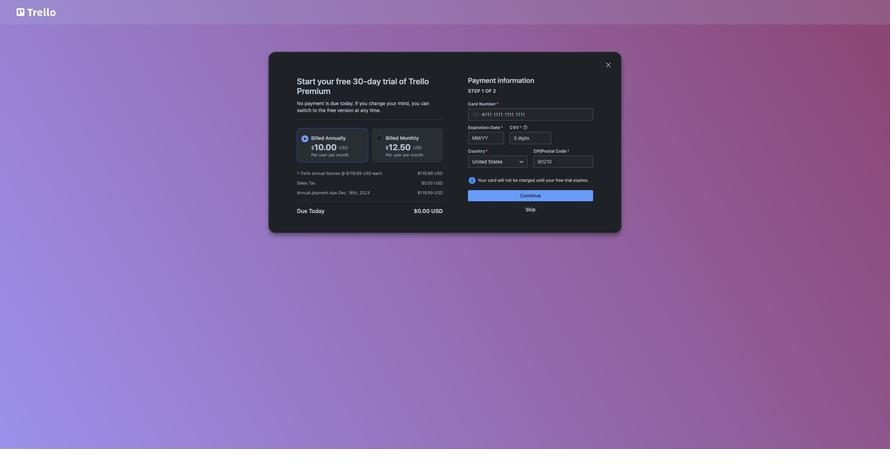 Task type: describe. For each thing, give the bounding box(es) containing it.
annual payment due dec. 16th, 2023
[[297, 191, 370, 196]]

$0.00 usd for sales tax
[[422, 181, 443, 186]]

will
[[498, 178, 504, 183]]

today
[[309, 208, 325, 215]]

$ 12.50 usd per user per month
[[386, 143, 423, 158]]

1 vertical spatial due
[[330, 191, 337, 196]]

2023
[[359, 191, 370, 196]]

your
[[478, 178, 487, 183]]

90210 text field
[[533, 156, 593, 168]]

of inside payment information step 1 of 2
[[485, 88, 492, 94]]

if
[[355, 100, 358, 106]]

version
[[337, 107, 354, 113]]

of inside start your free 30-day trial of trello premium
[[399, 77, 407, 86]]

trello image
[[15, 4, 57, 20]]

1 vertical spatial trial
[[565, 178, 572, 183]]

states
[[488, 159, 503, 165]]

payment information step 1 of 2
[[468, 77, 534, 94]]

1 trello annual license @ $119.99 usd each
[[297, 171, 382, 176]]

number
[[479, 102, 496, 107]]

monthly
[[400, 135, 419, 141]]

skip
[[526, 207, 536, 213]]

month for 12.50
[[411, 153, 423, 158]]

card
[[488, 178, 497, 183]]

12.50
[[389, 143, 411, 152]]

billed for 10.00
[[311, 135, 324, 141]]

change
[[369, 100, 385, 106]]

expiration date *
[[468, 125, 503, 130]]

per for 12.50
[[386, 153, 392, 158]]

* right 'country'
[[486, 149, 488, 154]]

is
[[325, 100, 329, 106]]

skip button
[[468, 204, 593, 216]]

16th,
[[348, 191, 358, 196]]

dec.
[[338, 191, 347, 196]]

day
[[367, 77, 381, 86]]

trello inside start your free 30-day trial of trello premium
[[409, 77, 429, 86]]

annual
[[297, 191, 310, 196]]

usd inside $ 10.00 usd per user per month
[[339, 145, 348, 151]]

usd inside $ 12.50 usd per user per month
[[413, 145, 422, 151]]

payment
[[468, 77, 496, 84]]

close image
[[604, 61, 613, 69]]

sales tax
[[297, 181, 315, 186]]

can
[[421, 100, 429, 106]]

per for 12.50
[[403, 153, 410, 158]]

1 vertical spatial trello
[[300, 171, 311, 176]]

premium
[[297, 86, 331, 96]]

any
[[361, 107, 368, 113]]

free inside 'no payment is due today. if you change your mind, you can switch to the free version at any time.'
[[327, 107, 336, 113]]

the
[[319, 107, 326, 113]]

$ 10.00 usd per user per month
[[311, 143, 349, 158]]

billed annually
[[311, 135, 346, 141]]

cvv
[[510, 125, 519, 130]]

united
[[472, 159, 487, 165]]

start your free 30-day trial of trello premium
[[297, 77, 429, 96]]

tax
[[309, 181, 315, 186]]

trial inside start your free 30-day trial of trello premium
[[383, 77, 397, 86]]

user for 10.00
[[319, 153, 328, 158]]

open cvv tooltip image
[[523, 125, 528, 130]]

zip/postal
[[533, 149, 555, 154]]

free inside start your free 30-day trial of trello premium
[[336, 77, 351, 86]]

due inside 'no payment is due today. if you change your mind, you can switch to the free version at any time.'
[[330, 100, 339, 106]]

united states
[[472, 159, 503, 165]]

no
[[297, 100, 303, 106]]

$ for 12.50
[[386, 145, 389, 151]]

2
[[493, 88, 496, 94]]

information
[[498, 77, 534, 84]]

user for 12.50
[[393, 153, 402, 158]]

month for 10.00
[[336, 153, 349, 158]]

billed for 12.50
[[386, 135, 399, 141]]

to
[[313, 107, 317, 113]]

annual
[[312, 171, 325, 176]]

$119.99 for 2023
[[418, 191, 433, 196]]

sales
[[297, 181, 308, 186]]

your card will not be charged until your free trial expires.
[[478, 178, 589, 183]]

annually
[[325, 135, 346, 141]]



Task type: vqa. For each thing, say whether or not it's contained in the screenshot.
User
yes



Task type: locate. For each thing, give the bounding box(es) containing it.
1 horizontal spatial per
[[386, 153, 392, 158]]

0 vertical spatial due
[[330, 100, 339, 106]]

date
[[490, 125, 500, 130]]

$119.99 usd for 1 trello annual license @ $119.99 usd each
[[418, 171, 443, 176]]

1 horizontal spatial user
[[393, 153, 402, 158]]

$0.00 usd for due today
[[414, 208, 443, 215]]

0 horizontal spatial trello
[[300, 171, 311, 176]]

user inside $ 10.00 usd per user per month
[[319, 153, 328, 158]]

2 billed from the left
[[386, 135, 399, 141]]

per down 12.50
[[403, 153, 410, 158]]

user inside $ 12.50 usd per user per month
[[393, 153, 402, 158]]

0 horizontal spatial user
[[319, 153, 328, 158]]

1 horizontal spatial of
[[485, 88, 492, 94]]

trial left expires.
[[565, 178, 572, 183]]

month down monthly
[[411, 153, 423, 158]]

your inside start your free 30-day trial of trello premium
[[317, 77, 334, 86]]

trello up "sales tax"
[[300, 171, 311, 176]]

per down 10.00
[[311, 153, 318, 158]]

0 horizontal spatial 1
[[297, 171, 299, 176]]

billed up 12.50
[[386, 135, 399, 141]]

per for 10.00
[[329, 153, 335, 158]]

start
[[297, 77, 316, 86]]

payment inside 'no payment is due today. if you change your mind, you can switch to the free version at any time.'
[[305, 100, 324, 106]]

0 horizontal spatial $
[[311, 145, 314, 151]]

your
[[317, 77, 334, 86], [387, 100, 397, 106], [546, 178, 555, 183]]

time.
[[370, 107, 381, 113]]

$ for 10.00
[[311, 145, 314, 151]]

2 month from the left
[[411, 153, 423, 158]]

due
[[330, 100, 339, 106], [330, 191, 337, 196]]

0 horizontal spatial per
[[329, 153, 335, 158]]

charged
[[519, 178, 535, 183]]

at
[[355, 107, 359, 113]]

user down 12.50
[[393, 153, 402, 158]]

1 vertical spatial $119.99 usd
[[418, 191, 443, 196]]

free
[[336, 77, 351, 86], [327, 107, 336, 113], [556, 178, 564, 183]]

* left the open cvv tooltip "icon"
[[520, 125, 522, 130]]

1 right step
[[482, 88, 484, 94]]

2 horizontal spatial your
[[546, 178, 555, 183]]

of left 2
[[485, 88, 492, 94]]

@
[[341, 171, 345, 176]]

per down 10.00
[[329, 153, 335, 158]]

month inside $ 12.50 usd per user per month
[[411, 153, 423, 158]]

0 horizontal spatial trial
[[383, 77, 397, 86]]

0 horizontal spatial of
[[399, 77, 407, 86]]

1 $119.99 usd from the top
[[418, 171, 443, 176]]

1 user from the left
[[319, 153, 328, 158]]

1 vertical spatial payment
[[312, 191, 329, 196]]

each
[[373, 171, 382, 176]]

0 vertical spatial free
[[336, 77, 351, 86]]

free left 30-
[[336, 77, 351, 86]]

of
[[399, 77, 407, 86], [485, 88, 492, 94]]

license
[[326, 171, 340, 176]]

no payment is due today. if you change your mind, you can switch to the free version at any time.
[[297, 100, 429, 113]]

trello up can
[[409, 77, 429, 86]]

billed up 10.00
[[311, 135, 324, 141]]

$ down billed annually
[[311, 145, 314, 151]]

2 vertical spatial your
[[546, 178, 555, 183]]

user down 10.00
[[319, 153, 328, 158]]

$0.00 usd
[[422, 181, 443, 186], [414, 208, 443, 215]]

1 $ from the left
[[311, 145, 314, 151]]

$0.00
[[422, 181, 433, 186], [414, 208, 430, 215]]

today.
[[340, 100, 354, 106]]

month
[[336, 153, 349, 158], [411, 153, 423, 158]]

due
[[297, 208, 307, 215]]

month down annually
[[336, 153, 349, 158]]

trial
[[383, 77, 397, 86], [565, 178, 572, 183]]

2 you from the left
[[412, 100, 420, 106]]

cvv *
[[510, 125, 522, 130]]

mind,
[[398, 100, 410, 106]]

1 vertical spatial $0.00
[[414, 208, 430, 215]]

free down is on the left of page
[[327, 107, 336, 113]]

2 user from the left
[[393, 153, 402, 158]]

1 horizontal spatial trial
[[565, 178, 572, 183]]

1 horizontal spatial $
[[386, 145, 389, 151]]

payment
[[305, 100, 324, 106], [312, 191, 329, 196]]

not
[[505, 178, 512, 183]]

1 horizontal spatial 1
[[482, 88, 484, 94]]

per
[[311, 153, 318, 158], [386, 153, 392, 158]]

1 you from the left
[[359, 100, 367, 106]]

* for card number *
[[497, 102, 499, 107]]

zip/postal code *
[[533, 149, 569, 154]]

code
[[556, 149, 567, 154]]

0 horizontal spatial month
[[336, 153, 349, 158]]

0 vertical spatial trial
[[383, 77, 397, 86]]

2 $ from the left
[[386, 145, 389, 151]]

due today
[[297, 208, 325, 215]]

payment up to
[[305, 100, 324, 106]]

per down 12.50
[[386, 153, 392, 158]]

per for 10.00
[[311, 153, 318, 158]]

per inside $ 12.50 usd per user per month
[[403, 153, 410, 158]]

continue button
[[468, 191, 593, 202]]

2 per from the left
[[403, 153, 410, 158]]

due left dec.
[[330, 191, 337, 196]]

1 horizontal spatial your
[[387, 100, 397, 106]]

1 horizontal spatial month
[[411, 153, 423, 158]]

0 vertical spatial trello
[[409, 77, 429, 86]]

0 horizontal spatial you
[[359, 100, 367, 106]]

* right date
[[501, 125, 503, 130]]

1 vertical spatial 1
[[297, 171, 299, 176]]

country *
[[468, 149, 488, 154]]

user
[[319, 153, 328, 158], [393, 153, 402, 158]]

continue
[[520, 193, 541, 199]]

*
[[497, 102, 499, 107], [501, 125, 503, 130], [520, 125, 522, 130], [486, 149, 488, 154], [567, 149, 569, 154]]

your left 'mind,'
[[387, 100, 397, 106]]

1 vertical spatial free
[[327, 107, 336, 113]]

2 per from the left
[[386, 153, 392, 158]]

* right number
[[497, 102, 499, 107]]

trello
[[409, 77, 429, 86], [300, 171, 311, 176]]

expiration
[[468, 125, 489, 130]]

trial right day at the top
[[383, 77, 397, 86]]

0 vertical spatial $119.99 usd
[[418, 171, 443, 176]]

1 horizontal spatial trello
[[409, 77, 429, 86]]

per inside $ 12.50 usd per user per month
[[386, 153, 392, 158]]

per
[[329, 153, 335, 158], [403, 153, 410, 158]]

until
[[536, 178, 545, 183]]

1 billed from the left
[[311, 135, 324, 141]]

$ inside $ 10.00 usd per user per month
[[311, 145, 314, 151]]

$119.99
[[346, 171, 362, 176], [418, 171, 433, 176], [418, 191, 433, 196]]

1 horizontal spatial you
[[412, 100, 420, 106]]

* for expiration date *
[[501, 125, 503, 130]]

$0.00 for today
[[414, 208, 430, 215]]

free down "90210" text box
[[556, 178, 564, 183]]

$ down billed monthly at the top of the page
[[386, 145, 389, 151]]

expires.
[[573, 178, 589, 183]]

0 vertical spatial payment
[[305, 100, 324, 106]]

1 vertical spatial of
[[485, 88, 492, 94]]

you left can
[[412, 100, 420, 106]]

payment for no
[[305, 100, 324, 106]]

1
[[482, 88, 484, 94], [297, 171, 299, 176]]

country
[[468, 149, 485, 154]]

1 vertical spatial your
[[387, 100, 397, 106]]

payment down tax at top
[[312, 191, 329, 196]]

switch
[[297, 107, 311, 113]]

* right code
[[567, 149, 569, 154]]

10.00
[[314, 143, 337, 152]]

you right if
[[359, 100, 367, 106]]

card number *
[[468, 102, 499, 107]]

payment for annual
[[312, 191, 329, 196]]

due right is on the left of page
[[330, 100, 339, 106]]

0 horizontal spatial your
[[317, 77, 334, 86]]

1 up sales
[[297, 171, 299, 176]]

* for zip/postal code *
[[567, 149, 569, 154]]

your right until
[[546, 178, 555, 183]]

0 vertical spatial your
[[317, 77, 334, 86]]

you
[[359, 100, 367, 106], [412, 100, 420, 106]]

month inside $ 10.00 usd per user per month
[[336, 153, 349, 158]]

$0.00 for tax
[[422, 181, 433, 186]]

usd
[[339, 145, 348, 151], [413, 145, 422, 151], [363, 171, 372, 176], [434, 171, 443, 176], [434, 181, 443, 186], [434, 191, 443, 196], [431, 208, 443, 215]]

1 vertical spatial $0.00 usd
[[414, 208, 443, 215]]

0 horizontal spatial billed
[[311, 135, 324, 141]]

1 inside payment information step 1 of 2
[[482, 88, 484, 94]]

0 vertical spatial of
[[399, 77, 407, 86]]

$119.99 usd for annual payment due dec. 16th, 2023
[[418, 191, 443, 196]]

of up 'mind,'
[[399, 77, 407, 86]]

2 $119.99 usd from the top
[[418, 191, 443, 196]]

billed
[[311, 135, 324, 141], [386, 135, 399, 141]]

$119.99 for $119.99
[[418, 171, 433, 176]]

0 vertical spatial $0.00 usd
[[422, 181, 443, 186]]

30-
[[353, 77, 367, 86]]

$ inside $ 12.50 usd per user per month
[[386, 145, 389, 151]]

$
[[311, 145, 314, 151], [386, 145, 389, 151]]

1 horizontal spatial per
[[403, 153, 410, 158]]

your right start
[[317, 77, 334, 86]]

$119.99 usd
[[418, 171, 443, 176], [418, 191, 443, 196]]

your inside 'no payment is due today. if you change your mind, you can switch to the free version at any time.'
[[387, 100, 397, 106]]

1 per from the left
[[311, 153, 318, 158]]

per inside $ 10.00 usd per user per month
[[311, 153, 318, 158]]

0 horizontal spatial per
[[311, 153, 318, 158]]

1 per from the left
[[329, 153, 335, 158]]

be
[[513, 178, 518, 183]]

per inside $ 10.00 usd per user per month
[[329, 153, 335, 158]]

card
[[468, 102, 478, 107]]

1 horizontal spatial billed
[[386, 135, 399, 141]]

0 vertical spatial $0.00
[[422, 181, 433, 186]]

1 month from the left
[[336, 153, 349, 158]]

0 vertical spatial 1
[[482, 88, 484, 94]]

2 vertical spatial free
[[556, 178, 564, 183]]

step
[[468, 88, 480, 94]]

billed monthly
[[386, 135, 419, 141]]



